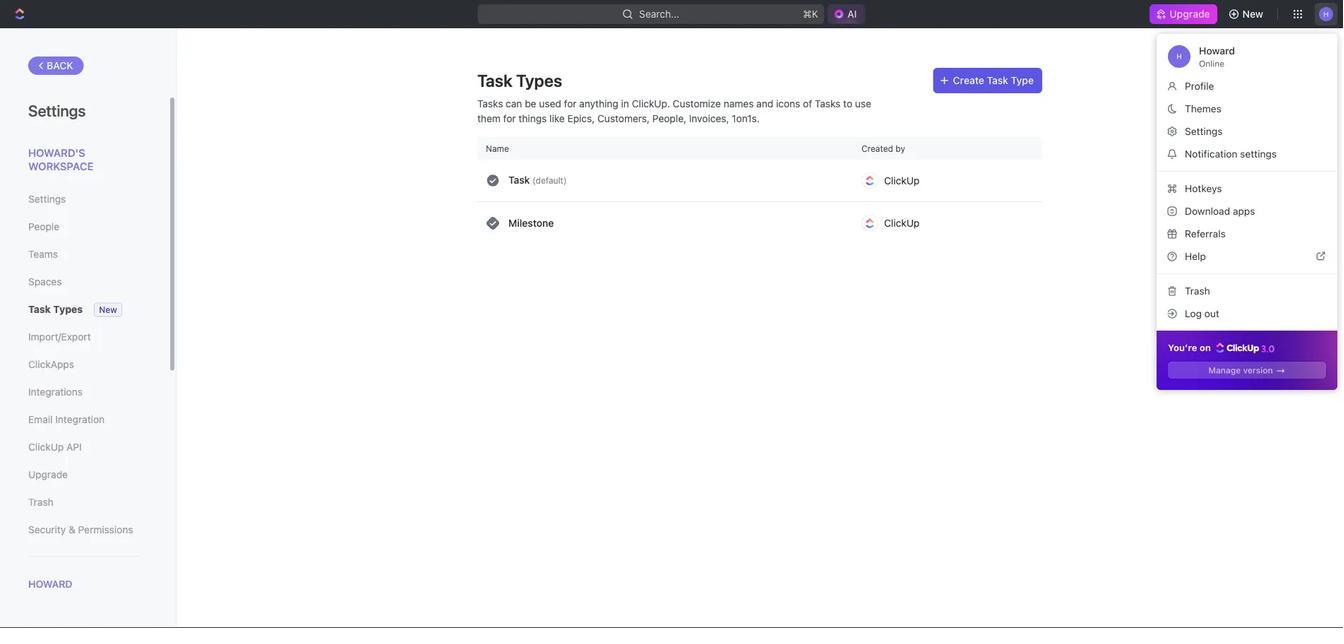 Task type: locate. For each thing, give the bounding box(es) containing it.
0 vertical spatial for
[[564, 98, 577, 109]]

task
[[478, 71, 513, 90], [987, 75, 1009, 86], [509, 174, 530, 186], [28, 303, 51, 315]]

spaces
[[28, 276, 62, 288]]

for down can
[[504, 112, 516, 124]]

new inside button
[[1243, 8, 1264, 20]]

themes
[[1186, 103, 1222, 114]]

referrals button
[[1163, 223, 1333, 245]]

upgrade down clickup api at the left of page
[[28, 469, 68, 480]]

for up epics,
[[564, 98, 577, 109]]

settings down themes
[[1186, 125, 1223, 137]]

task types up can
[[478, 71, 563, 90]]

out
[[1205, 308, 1220, 319]]

0 vertical spatial new
[[1243, 8, 1264, 20]]

download apps
[[1186, 205, 1256, 217]]

settings up howard's
[[28, 101, 86, 119]]

log out
[[1186, 308, 1220, 319]]

0 vertical spatial h
[[1324, 10, 1330, 18]]

milestone
[[509, 217, 554, 229]]

1 vertical spatial clickup
[[885, 217, 920, 229]]

2 vertical spatial settings
[[28, 193, 66, 205]]

back link
[[28, 57, 84, 75]]

task types
[[478, 71, 563, 90], [28, 303, 83, 315]]

you're on
[[1169, 342, 1214, 353]]

trash inside trash link
[[28, 496, 54, 508]]

h
[[1324, 10, 1330, 18], [1177, 52, 1183, 60]]

1 horizontal spatial howard
[[1200, 45, 1236, 57]]

0 vertical spatial trash
[[1186, 285, 1211, 297]]

clickup api
[[28, 441, 82, 453]]

0 vertical spatial howard
[[1200, 45, 1236, 57]]

1 vertical spatial task types
[[28, 303, 83, 315]]

profile button
[[1163, 75, 1333, 98]]

0 horizontal spatial trash
[[28, 496, 54, 508]]

notification
[[1186, 148, 1238, 160]]

trash up log
[[1186, 285, 1211, 297]]

trash inside trash button
[[1186, 285, 1211, 297]]

0 horizontal spatial task types
[[28, 303, 83, 315]]

1 vertical spatial trash
[[28, 496, 54, 508]]

apps
[[1234, 205, 1256, 217]]

1 horizontal spatial new
[[1243, 8, 1264, 20]]

(default)
[[533, 176, 567, 186]]

0 vertical spatial settings
[[28, 101, 86, 119]]

things
[[519, 112, 547, 124]]

email integration
[[28, 414, 105, 425]]

epics,
[[568, 112, 595, 124]]

clickup.
[[632, 98, 670, 109]]

howard inside settings element
[[28, 578, 72, 590]]

types up be
[[516, 71, 563, 90]]

0 horizontal spatial tasks
[[478, 98, 503, 109]]

clickup
[[885, 175, 920, 186], [885, 217, 920, 229], [28, 441, 64, 453]]

1 horizontal spatial task types
[[478, 71, 563, 90]]

profile
[[1186, 80, 1215, 92]]

0 vertical spatial upgrade link
[[1151, 4, 1218, 24]]

clickapps link
[[28, 353, 141, 377]]

1 vertical spatial howard
[[28, 578, 72, 590]]

search...
[[640, 8, 680, 20]]

clickup for task
[[885, 175, 920, 186]]

0 horizontal spatial for
[[504, 112, 516, 124]]

import/export link
[[28, 325, 141, 349]]

1 vertical spatial new
[[99, 305, 117, 315]]

types up the import/export
[[53, 303, 83, 315]]

back
[[47, 60, 73, 71]]

h inside dropdown button
[[1324, 10, 1330, 18]]

1 vertical spatial types
[[53, 303, 83, 315]]

2 tasks from the left
[[815, 98, 841, 109]]

1 horizontal spatial tasks
[[815, 98, 841, 109]]

1 vertical spatial upgrade link
[[28, 463, 141, 487]]

new
[[1243, 8, 1264, 20], [99, 305, 117, 315]]

tasks left 'to'
[[815, 98, 841, 109]]

1 horizontal spatial upgrade link
[[1151, 4, 1218, 24]]

0 vertical spatial upgrade
[[1170, 8, 1211, 20]]

settings button
[[1163, 120, 1333, 143]]

trash link
[[28, 490, 141, 514]]

0 horizontal spatial types
[[53, 303, 83, 315]]

notification settings
[[1186, 148, 1278, 160]]

teams link
[[28, 242, 141, 266]]

&
[[69, 524, 75, 536]]

manage
[[1209, 365, 1242, 375]]

task left 'type'
[[987, 75, 1009, 86]]

anything
[[580, 98, 619, 109]]

people
[[28, 221, 59, 232]]

of
[[803, 98, 813, 109]]

upgrade link up "howard online"
[[1151, 4, 1218, 24]]

0 horizontal spatial h
[[1177, 52, 1183, 60]]

0 vertical spatial clickup
[[885, 175, 920, 186]]

download apps button
[[1163, 200, 1333, 223]]

1 vertical spatial upgrade
[[28, 469, 68, 480]]

log
[[1186, 308, 1203, 319]]

version
[[1244, 365, 1274, 375]]

settings up people
[[28, 193, 66, 205]]

task up can
[[478, 71, 513, 90]]

trash button
[[1163, 280, 1333, 302]]

task down spaces
[[28, 303, 51, 315]]

task types up the import/export
[[28, 303, 83, 315]]

task inside create task type button
[[987, 75, 1009, 86]]

1 horizontal spatial h
[[1324, 10, 1330, 18]]

upgrade
[[1170, 8, 1211, 20], [28, 469, 68, 480]]

clickup for milestone
[[885, 217, 920, 229]]

2 vertical spatial clickup
[[28, 441, 64, 453]]

log out button
[[1163, 302, 1333, 325]]

teams
[[28, 248, 58, 260]]

hotkeys
[[1186, 183, 1223, 194]]

howard down security
[[28, 578, 72, 590]]

0 horizontal spatial upgrade
[[28, 469, 68, 480]]

types
[[516, 71, 563, 90], [53, 303, 83, 315]]

howard up online
[[1200, 45, 1236, 57]]

trash
[[1186, 285, 1211, 297], [28, 496, 54, 508]]

by
[[896, 143, 906, 153]]

upgrade link down clickup api link
[[28, 463, 141, 487]]

security
[[28, 524, 66, 536]]

download
[[1186, 205, 1231, 217]]

tasks up them
[[478, 98, 503, 109]]

be
[[525, 98, 537, 109]]

invoices,
[[690, 112, 730, 124]]

1 horizontal spatial trash
[[1186, 285, 1211, 297]]

task types inside settings element
[[28, 303, 83, 315]]

upgrade up "howard online"
[[1170, 8, 1211, 20]]

hotkeys button
[[1163, 177, 1333, 200]]

howard
[[1200, 45, 1236, 57], [28, 578, 72, 590]]

0 horizontal spatial howard
[[28, 578, 72, 590]]

1 horizontal spatial types
[[516, 71, 563, 90]]

1 vertical spatial settings
[[1186, 125, 1223, 137]]

trash up security
[[28, 496, 54, 508]]

1 horizontal spatial for
[[564, 98, 577, 109]]

0 horizontal spatial new
[[99, 305, 117, 315]]

upgrade link
[[1151, 4, 1218, 24], [28, 463, 141, 487]]



Task type: vqa. For each thing, say whether or not it's contained in the screenshot.
Customers,
yes



Task type: describe. For each thing, give the bounding box(es) containing it.
1 vertical spatial for
[[504, 112, 516, 124]]

integrations
[[28, 386, 83, 398]]

1 horizontal spatial upgrade
[[1170, 8, 1211, 20]]

created
[[862, 143, 894, 153]]

settings element
[[0, 28, 177, 628]]

referrals
[[1186, 228, 1226, 239]]

and
[[757, 98, 774, 109]]

on
[[1200, 342, 1212, 353]]

can
[[506, 98, 522, 109]]

settings
[[1241, 148, 1278, 160]]

tasks can be used for anything in clickup. customize names and icons of tasks to use them for things like epics, customers, people, invoices, 1on1s.
[[478, 98, 872, 124]]

used
[[539, 98, 562, 109]]

them
[[478, 112, 501, 124]]

task left (default) at the top
[[509, 174, 530, 186]]

1 tasks from the left
[[478, 98, 503, 109]]

clickup inside settings element
[[28, 441, 64, 453]]

email integration link
[[28, 408, 141, 432]]

howard's workspace
[[28, 146, 94, 172]]

type
[[1011, 75, 1034, 86]]

names
[[724, 98, 754, 109]]

use
[[856, 98, 872, 109]]

icons
[[777, 98, 801, 109]]

you're
[[1169, 342, 1198, 353]]

security & permissions
[[28, 524, 133, 536]]

0 horizontal spatial upgrade link
[[28, 463, 141, 487]]

new button
[[1223, 3, 1273, 25]]

create
[[954, 75, 985, 86]]

settings link
[[28, 187, 141, 211]]

task inside settings element
[[28, 303, 51, 315]]

in
[[621, 98, 629, 109]]

people,
[[653, 112, 687, 124]]

spaces link
[[28, 270, 141, 294]]

online
[[1200, 59, 1225, 69]]

howard for howard online
[[1200, 45, 1236, 57]]

security & permissions link
[[28, 518, 141, 542]]

customers,
[[598, 112, 650, 124]]

workspace
[[28, 160, 94, 172]]

email
[[28, 414, 53, 425]]

new inside settings element
[[99, 305, 117, 315]]

import/export
[[28, 331, 91, 343]]

h button
[[1316, 3, 1338, 25]]

howard online
[[1200, 45, 1236, 69]]

0 vertical spatial task types
[[478, 71, 563, 90]]

integrations link
[[28, 380, 141, 404]]

people link
[[28, 215, 141, 239]]

notification settings button
[[1163, 143, 1333, 165]]

clickapps
[[28, 359, 74, 370]]

task (default)
[[509, 174, 567, 186]]

help
[[1186, 250, 1207, 262]]

create task type
[[954, 75, 1034, 86]]

created by
[[862, 143, 906, 153]]

permissions
[[78, 524, 133, 536]]

1 vertical spatial h
[[1177, 52, 1183, 60]]

howard for howard
[[28, 578, 72, 590]]

help button
[[1163, 245, 1333, 268]]

⌘k
[[803, 8, 819, 20]]

integration
[[55, 414, 105, 425]]

name
[[486, 143, 509, 153]]

manage version
[[1209, 365, 1274, 375]]

to
[[844, 98, 853, 109]]

howard's
[[28, 146, 85, 159]]

clickup api link
[[28, 435, 141, 459]]

like
[[550, 112, 565, 124]]

1on1s.
[[732, 112, 760, 124]]

themes button
[[1163, 98, 1333, 120]]

customize
[[673, 98, 721, 109]]

settings inside button
[[1186, 125, 1223, 137]]

types inside settings element
[[53, 303, 83, 315]]

settings inside 'link'
[[28, 193, 66, 205]]

manage version button
[[1169, 362, 1327, 379]]

create task type button
[[934, 68, 1043, 93]]

api
[[66, 441, 82, 453]]

0 vertical spatial types
[[516, 71, 563, 90]]

upgrade inside settings element
[[28, 469, 68, 480]]



